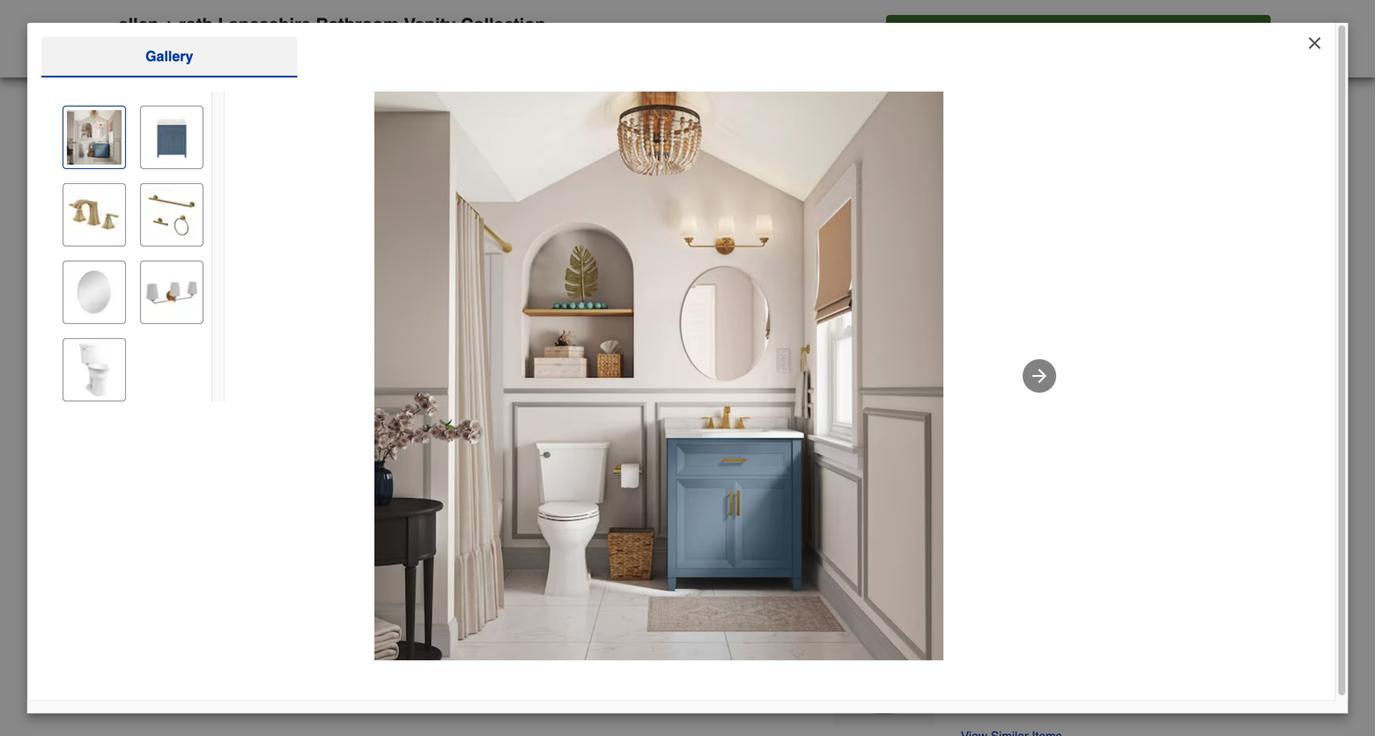 Task type: vqa. For each thing, say whether or not it's contained in the screenshot.
How-Tos for Bird
no



Task type: locate. For each thing, give the bounding box(es) containing it.
allen + roth bathroom sets  - thumbnail image
[[67, 110, 121, 165]]

selected
[[1187, 9, 1235, 23]]

gallery
[[145, 48, 193, 64]]

1 vertical spatial 48
[[967, 688, 991, 712]]

0 horizontal spatial 48
[[820, 20, 855, 57]]

allen + roth bathroom sets  - thumbnail6 image
[[144, 265, 199, 320]]

close image
[[1306, 34, 1324, 52]]

arrow right image
[[1029, 366, 1050, 387]]

234
[[193, 42, 214, 56]]

allen + roth lancashire bathroom vanity collection
[[119, 15, 546, 35]]

48 left 98 at bottom
[[967, 688, 991, 712]]

items
[[1239, 9, 1269, 23]]

plus image
[[909, 188, 927, 206]]

allen + roth bathroom sets  - thumbnail2 image
[[144, 110, 199, 165]]

roth
[[179, 15, 213, 35]]

gallery button
[[41, 37, 297, 77]]

48
[[820, 20, 855, 57], [967, 688, 991, 712]]

allen + roth bathroom sets  - thumbnail4 image
[[144, 188, 199, 242]]

gallery navigation
[[41, 37, 1376, 689]]

0 vertical spatial 48
[[820, 20, 855, 57]]

$
[[961, 690, 967, 703]]

minus image
[[842, 188, 860, 206]]

48 left 'essentials'
[[820, 20, 855, 57]]

the
[[851, 11, 872, 28]]

allen
[[119, 15, 159, 35]]



Task type: describe. For each thing, give the bounding box(es) containing it.
essentials
[[876, 11, 946, 28]]

vanity
[[404, 15, 456, 35]]

1
[[1177, 9, 1184, 23]]

1 selected items
[[1177, 9, 1269, 23]]

Stepper number input field with increment and decrement buttons number field
[[868, 180, 901, 214]]

234 button
[[119, 35, 215, 63]]

bathroom
[[316, 15, 399, 35]]

allen + roth bathroom sets image
[[374, 91, 944, 661]]

allen + roth bathroom sets  - thumbnail5 image
[[67, 265, 121, 320]]

+
[[164, 15, 174, 35]]

allen + roth bathroom sets  - thumbnail3 image
[[67, 188, 121, 242]]

collection
[[461, 15, 546, 35]]

4.1 stars image
[[119, 39, 215, 59]]

1 horizontal spatial 48
[[967, 688, 991, 712]]

.
[[991, 690, 994, 703]]

lancashire
[[218, 15, 311, 35]]

allen + roth bathroom sets  - thumbnail7 image
[[67, 343, 121, 397]]

add
[[820, 11, 847, 28]]

$ 48 . 98
[[961, 688, 1005, 712]]

add the essentials
[[820, 11, 946, 28]]

98
[[994, 690, 1005, 703]]



